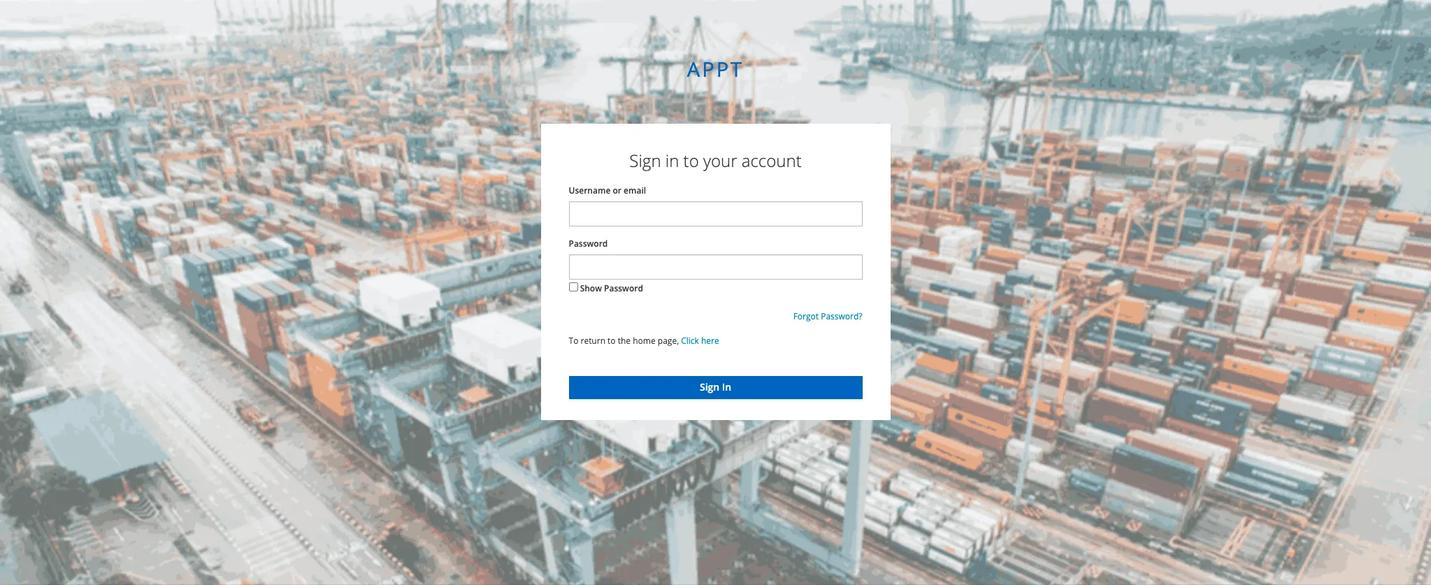 Task type: locate. For each thing, give the bounding box(es) containing it.
0 vertical spatial to
[[684, 149, 699, 172]]

here
[[701, 335, 719, 347]]

forgot
[[793, 311, 819, 322]]

1 vertical spatial to
[[608, 335, 616, 347]]

to return to the home page, click here
[[569, 335, 719, 347]]

the
[[618, 335, 631, 347]]

appt
[[687, 55, 744, 83]]

password up the show
[[569, 238, 608, 250]]

to right in on the top of the page
[[684, 149, 699, 172]]

return
[[581, 335, 606, 347]]

None submit
[[569, 376, 863, 399]]

to
[[684, 149, 699, 172], [608, 335, 616, 347]]

forgot password? link
[[793, 311, 863, 322]]

sign in to your account
[[630, 149, 802, 172]]

click here link
[[681, 335, 719, 347]]

or
[[613, 185, 622, 197]]

password?
[[821, 311, 863, 322]]

to
[[569, 335, 579, 347]]

1 horizontal spatial to
[[684, 149, 699, 172]]

1 vertical spatial password
[[604, 283, 643, 295]]

password right the show
[[604, 283, 643, 295]]

username or email
[[569, 185, 646, 197]]

forgot password?
[[793, 311, 863, 322]]

0 horizontal spatial to
[[608, 335, 616, 347]]

account
[[742, 149, 802, 172]]

0 vertical spatial password
[[569, 238, 608, 250]]

Show Password checkbox
[[569, 283, 578, 292]]

to left the at bottom
[[608, 335, 616, 347]]

password
[[569, 238, 608, 250], [604, 283, 643, 295]]



Task type: describe. For each thing, give the bounding box(es) containing it.
Username or email text field
[[569, 202, 863, 227]]

to for the
[[608, 335, 616, 347]]

click
[[681, 335, 699, 347]]

home
[[633, 335, 656, 347]]

email
[[624, 185, 646, 197]]

page,
[[658, 335, 679, 347]]

in
[[666, 149, 679, 172]]

show password
[[580, 283, 643, 295]]

your
[[703, 149, 737, 172]]

Password password field
[[569, 255, 863, 280]]

sign
[[630, 149, 661, 172]]

show
[[580, 283, 602, 295]]

to for your
[[684, 149, 699, 172]]

username
[[569, 185, 611, 197]]



